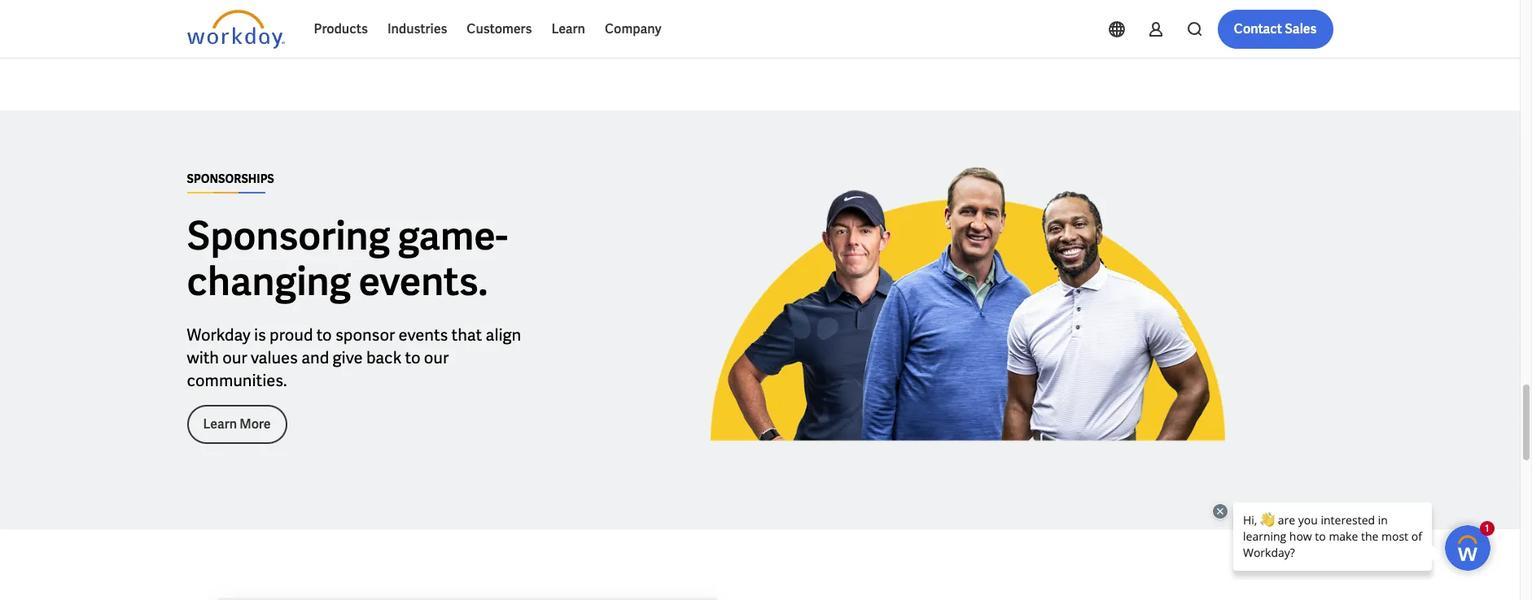 Task type: vqa. For each thing, say whether or not it's contained in the screenshot.
View Demo (3:45)
no



Task type: locate. For each thing, give the bounding box(es) containing it.
back
[[366, 347, 402, 369]]

our
[[222, 347, 247, 369], [424, 347, 449, 369]]

1 horizontal spatial to
[[405, 347, 421, 369]]

to
[[317, 325, 332, 346], [405, 347, 421, 369]]

give
[[333, 347, 363, 369]]

learn left company
[[552, 20, 585, 37]]

contact sales link
[[1218, 10, 1333, 49]]

our up communities.
[[222, 347, 247, 369]]

contact sales
[[1234, 20, 1317, 37]]

to up and
[[317, 325, 332, 346]]

events.
[[359, 256, 488, 307]]

0 horizontal spatial to
[[317, 325, 332, 346]]

learn button
[[542, 10, 595, 49]]

to down the events
[[405, 347, 421, 369]]

learn inside learn dropdown button
[[552, 20, 585, 37]]

workday webinars image
[[187, 582, 747, 601]]

products button
[[304, 10, 378, 49]]

learn for learn
[[552, 20, 585, 37]]

1 horizontal spatial our
[[424, 347, 449, 369]]

sales
[[1285, 20, 1317, 37]]

contact
[[1234, 20, 1282, 37]]

sponsoring game- changing events.
[[187, 211, 508, 307]]

1 vertical spatial to
[[405, 347, 421, 369]]

1 vertical spatial learn
[[203, 416, 237, 433]]

values
[[251, 347, 298, 369]]

sponsor
[[335, 325, 395, 346]]

0 vertical spatial to
[[317, 325, 332, 346]]

more
[[240, 416, 271, 433]]

1 horizontal spatial learn
[[552, 20, 585, 37]]

communities.
[[187, 370, 287, 391]]

0 vertical spatial learn
[[552, 20, 585, 37]]

proud
[[270, 325, 313, 346]]

0 horizontal spatial learn
[[203, 416, 237, 433]]

learn
[[552, 20, 585, 37], [203, 416, 237, 433]]

learn for learn more
[[203, 416, 237, 433]]

products
[[314, 20, 368, 37]]

our down the events
[[424, 347, 449, 369]]

align
[[486, 325, 521, 346]]

learn left "more"
[[203, 416, 237, 433]]

workday
[[187, 325, 250, 346]]

0 horizontal spatial our
[[222, 347, 247, 369]]

learn inside learn more link
[[203, 416, 237, 433]]

game-
[[398, 211, 508, 261]]



Task type: describe. For each thing, give the bounding box(es) containing it.
customers button
[[457, 10, 542, 49]]

is
[[254, 325, 266, 346]]

sponsoring
[[187, 211, 390, 261]]

with
[[187, 347, 219, 369]]

events
[[399, 325, 448, 346]]

changing
[[187, 256, 351, 307]]

go to the homepage image
[[187, 10, 285, 49]]

that
[[452, 325, 482, 346]]

industries
[[387, 20, 447, 37]]

industries button
[[378, 10, 457, 49]]

learn more link
[[187, 405, 287, 444]]

and
[[301, 347, 329, 369]]

learn more
[[203, 416, 271, 433]]

workday sponsorships. image
[[675, 163, 1236, 478]]

2 our from the left
[[424, 347, 449, 369]]

customers
[[467, 20, 532, 37]]

company
[[605, 20, 662, 37]]

1 our from the left
[[222, 347, 247, 369]]

sponsorships
[[187, 172, 274, 186]]

workday is proud to sponsor events that align with our values and give back to our communities.
[[187, 325, 521, 391]]

company button
[[595, 10, 671, 49]]



